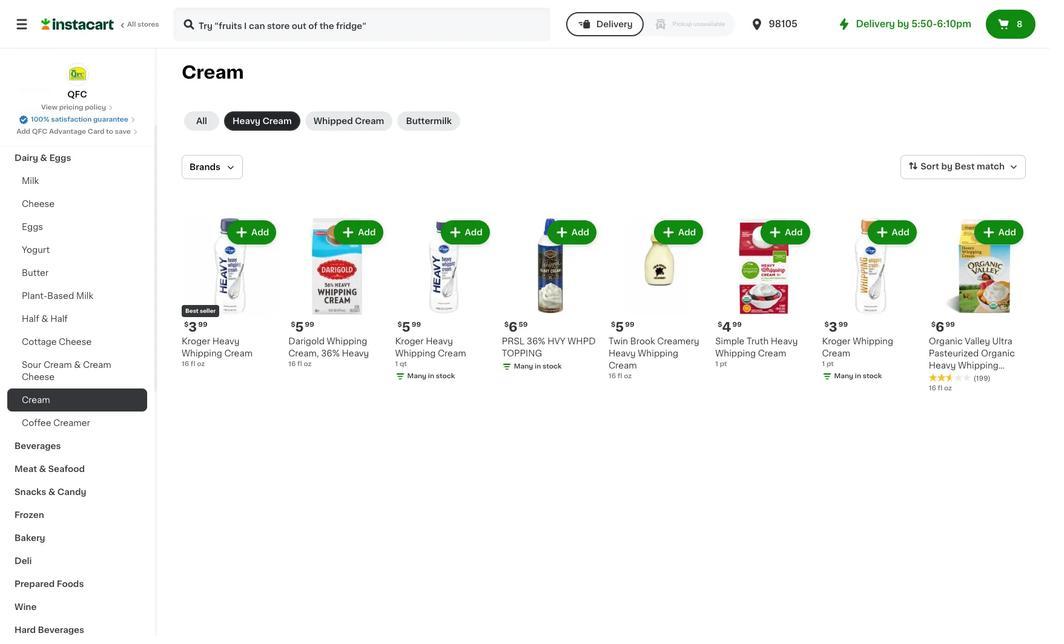 Task type: locate. For each thing, give the bounding box(es) containing it.
snacks & candy link
[[7, 481, 147, 504]]

1 inside kroger heavy whipping cream 1 qt
[[395, 361, 398, 368]]

0 horizontal spatial pt
[[720, 361, 727, 368]]

0 horizontal spatial in
[[428, 373, 434, 380]]

7 $ from the left
[[825, 322, 829, 328]]

many down topping on the bottom of the page
[[514, 364, 533, 370]]

1 pt from the left
[[720, 361, 727, 368]]

view
[[41, 104, 58, 111]]

$ 3 99 down best seller
[[184, 321, 207, 334]]

plant-based milk
[[22, 292, 93, 300]]

99 down best seller
[[198, 322, 207, 328]]

& up cottage
[[41, 315, 48, 323]]

by inside field
[[941, 162, 953, 171]]

best match
[[955, 162, 1005, 171]]

8 $ from the left
[[931, 322, 936, 328]]

meat & seafood link
[[7, 458, 147, 481]]

100%
[[31, 116, 49, 123]]

many in stock down kroger heavy whipping cream 1 qt
[[407, 373, 455, 380]]

$ 3 99 up kroger whipping cream 1 pt
[[825, 321, 848, 334]]

& down cottage cheese link at bottom
[[74, 361, 81, 369]]

0 vertical spatial beverages
[[15, 442, 61, 451]]

many in stock for 3
[[834, 373, 882, 380]]

$ 5 99 up kroger heavy whipping cream 1 qt
[[398, 321, 421, 334]]

delivery
[[856, 19, 895, 28], [596, 20, 633, 28]]

0 vertical spatial cheese
[[22, 200, 55, 208]]

yogurt
[[22, 246, 50, 254]]

1 5 from the left
[[295, 321, 304, 334]]

1 horizontal spatial 6
[[936, 321, 944, 334]]

beverages
[[15, 442, 61, 451], [38, 626, 84, 635]]

snacks & candy
[[15, 488, 86, 497]]

qfc logo image
[[66, 63, 89, 86]]

1 vertical spatial eggs
[[22, 223, 43, 231]]

cream inside simple truth heavy whipping cream 1 pt
[[758, 350, 786, 358]]

beverages down coffee
[[15, 442, 61, 451]]

4 product group from the left
[[502, 218, 599, 374]]

sort
[[921, 162, 939, 171]]

milk right based
[[76, 292, 93, 300]]

twin
[[609, 337, 628, 346]]

1 horizontal spatial 36%
[[527, 337, 545, 346]]

0 vertical spatial 36%
[[527, 337, 545, 346]]

snacks
[[15, 488, 46, 497]]

lists
[[34, 42, 55, 50]]

8 button
[[986, 10, 1036, 39]]

eggs down "advantage"
[[49, 154, 71, 162]]

beverages down wine link
[[38, 626, 84, 635]]

whipped
[[314, 117, 353, 125]]

5 add button from the left
[[655, 222, 702, 243]]

5 for kroger heavy whipping cream
[[402, 321, 410, 334]]

1 99 from the left
[[198, 322, 207, 328]]

fl down best seller
[[191, 361, 195, 368]]

0 vertical spatial organic
[[929, 337, 963, 346]]

guarantee
[[93, 116, 128, 123]]

36% right cream,
[[321, 350, 340, 358]]

2 $ from the left
[[291, 322, 295, 328]]

1 horizontal spatial $ 5 99
[[398, 321, 421, 334]]

heavy inside kroger heavy whipping cream 1 qt
[[426, 337, 453, 346]]

delivery by 5:50-6:10pm
[[856, 19, 971, 28]]

delivery for delivery
[[596, 20, 633, 28]]

by left 5:50-
[[897, 19, 909, 28]]

2 horizontal spatial 5
[[615, 321, 624, 334]]

0 vertical spatial qfc
[[67, 90, 87, 99]]

5
[[295, 321, 304, 334], [402, 321, 410, 334], [615, 321, 624, 334]]

$ up darigold on the bottom of the page
[[291, 322, 295, 328]]

fl inside kroger heavy whipping cream 16 fl oz
[[191, 361, 195, 368]]

whpd
[[568, 337, 596, 346]]

1 6 from the left
[[509, 321, 518, 334]]

7 99 from the left
[[946, 322, 955, 328]]

16 down best seller
[[182, 361, 189, 368]]

delivery button
[[566, 12, 644, 36]]

99 inside $ 6 99
[[946, 322, 955, 328]]

0 horizontal spatial $ 5 99
[[291, 321, 314, 334]]

best left the match
[[955, 162, 975, 171]]

best inside product group
[[185, 308, 199, 314]]

$ up the twin at the right bottom of page
[[611, 322, 615, 328]]

2 kroger from the left
[[395, 337, 424, 346]]

5 $ from the left
[[611, 322, 615, 328]]

4 $ from the left
[[504, 322, 509, 328]]

0 horizontal spatial milk
[[22, 177, 39, 185]]

$ 5 99 for kroger heavy whipping cream
[[398, 321, 421, 334]]

save
[[115, 128, 131, 135]]

simple
[[715, 337, 745, 346]]

0 vertical spatial milk
[[22, 177, 39, 185]]

prsl 36% hvy whpd topping
[[502, 337, 596, 358]]

2 1 from the left
[[715, 361, 718, 368]]

3 down best seller
[[189, 321, 197, 334]]

advantage
[[49, 128, 86, 135]]

0 horizontal spatial $ 3 99
[[184, 321, 207, 334]]

2 horizontal spatial kroger
[[822, 337, 851, 346]]

3 $ 5 99 from the left
[[611, 321, 634, 334]]

oz down the twin at the right bottom of page
[[624, 373, 632, 380]]

0 horizontal spatial organic
[[929, 337, 963, 346]]

pt inside simple truth heavy whipping cream 1 pt
[[720, 361, 727, 368]]

service type group
[[566, 12, 735, 36]]

satisfaction
[[51, 116, 92, 123]]

plant-based milk link
[[7, 285, 147, 308]]

instacart logo image
[[41, 17, 114, 31]]

$ up kroger whipping cream 1 pt
[[825, 322, 829, 328]]

cream,
[[288, 350, 319, 358]]

1 $ 5 99 from the left
[[291, 321, 314, 334]]

8 add button from the left
[[975, 222, 1022, 243]]

by for delivery
[[897, 19, 909, 28]]

all stores
[[127, 21, 159, 28]]

1 horizontal spatial 1
[[715, 361, 718, 368]]

1 vertical spatial all
[[196, 117, 207, 125]]

2 5 from the left
[[402, 321, 410, 334]]

5 up the twin at the right bottom of page
[[615, 321, 624, 334]]

heavy cream
[[233, 117, 292, 125]]

stock for 3
[[863, 373, 882, 380]]

2 horizontal spatial 1
[[822, 361, 825, 368]]

oz down pasteurized
[[944, 385, 952, 392]]

oz inside kroger heavy whipping cream 16 fl oz
[[197, 361, 205, 368]]

all left stores
[[127, 21, 136, 28]]

6 product group from the left
[[715, 218, 812, 370]]

3 5 from the left
[[615, 321, 624, 334]]

99 right 4 at bottom right
[[732, 322, 742, 328]]

product group
[[182, 218, 279, 370], [288, 218, 385, 370], [395, 218, 492, 384], [502, 218, 599, 374], [609, 218, 706, 382], [715, 218, 812, 370], [822, 218, 919, 384], [929, 218, 1026, 394]]

2 horizontal spatial many in stock
[[834, 373, 882, 380]]

cream inside twin brook creamery heavy whipping cream 16 fl oz
[[609, 362, 637, 370]]

2 pt from the left
[[827, 361, 834, 368]]

1 horizontal spatial best
[[955, 162, 975, 171]]

1 vertical spatial by
[[941, 162, 953, 171]]

cheese inside sour cream & cream cheese
[[22, 373, 55, 382]]

6 $ from the left
[[718, 322, 722, 328]]

many in stock
[[514, 364, 562, 370], [407, 373, 455, 380], [834, 373, 882, 380]]

3
[[189, 321, 197, 334], [829, 321, 837, 334]]

heavy inside kroger heavy whipping cream 16 fl oz
[[212, 337, 240, 346]]

butter
[[22, 269, 48, 277]]

fl inside twin brook creamery heavy whipping cream 16 fl oz
[[618, 373, 622, 380]]

1 vertical spatial cheese
[[59, 338, 92, 346]]

36% inside prsl 36% hvy whpd topping
[[527, 337, 545, 346]]

cream inside kroger heavy whipping cream 1 qt
[[438, 350, 466, 358]]

99 up the twin at the right bottom of page
[[625, 322, 634, 328]]

organic down ultra
[[981, 350, 1015, 358]]

1 horizontal spatial many
[[514, 364, 533, 370]]

2 vertical spatial cheese
[[22, 373, 55, 382]]

in
[[535, 364, 541, 370], [428, 373, 434, 380], [855, 373, 861, 380]]

fl down the twin at the right bottom of page
[[618, 373, 622, 380]]

whipped cream
[[314, 117, 384, 125]]

based
[[47, 292, 74, 300]]

seafood
[[48, 465, 85, 474]]

stock down prsl 36% hvy whpd topping
[[543, 364, 562, 370]]

1 horizontal spatial 3
[[829, 321, 837, 334]]

delivery inside button
[[596, 20, 633, 28]]

6 left 59
[[509, 321, 518, 334]]

kroger
[[182, 337, 210, 346], [395, 337, 424, 346], [822, 337, 851, 346]]

& inside dairy & eggs link
[[40, 154, 47, 162]]

3 $ from the left
[[398, 322, 402, 328]]

2 horizontal spatial $ 5 99
[[611, 321, 634, 334]]

1 $ 3 99 from the left
[[184, 321, 207, 334]]

cheese inside cheese link
[[22, 200, 55, 208]]

1 horizontal spatial organic
[[981, 350, 1015, 358]]

& right meat
[[39, 465, 46, 474]]

0 vertical spatial all
[[127, 21, 136, 28]]

best inside field
[[955, 162, 975, 171]]

5 up darigold on the bottom of the page
[[295, 321, 304, 334]]

99 up darigold on the bottom of the page
[[305, 322, 314, 328]]

3 for kroger whipping cream
[[829, 321, 837, 334]]

heavy inside organic valley ultra pasteurized organic heavy whipping cream
[[929, 362, 956, 370]]

many down kroger heavy whipping cream 1 qt
[[407, 373, 426, 380]]

2 horizontal spatial many
[[834, 373, 853, 380]]

0 horizontal spatial best
[[185, 308, 199, 314]]

1 horizontal spatial eggs
[[49, 154, 71, 162]]

&
[[40, 154, 47, 162], [41, 315, 48, 323], [74, 361, 81, 369], [39, 465, 46, 474], [48, 488, 55, 497]]

kroger inside kroger heavy whipping cream 16 fl oz
[[182, 337, 210, 346]]

0 vertical spatial eggs
[[49, 154, 71, 162]]

best
[[955, 162, 975, 171], [185, 308, 199, 314]]

& right dairy
[[40, 154, 47, 162]]

$ left 59
[[504, 322, 509, 328]]

0 horizontal spatial stock
[[436, 373, 455, 380]]

16 down pasteurized
[[929, 385, 936, 392]]

2 $ 5 99 from the left
[[398, 321, 421, 334]]

cream
[[182, 64, 244, 81], [262, 117, 292, 125], [355, 117, 384, 125], [224, 350, 253, 358], [438, 350, 466, 358], [758, 350, 786, 358], [822, 350, 850, 358], [44, 361, 72, 369], [83, 361, 111, 369], [609, 362, 637, 370], [929, 374, 957, 382], [22, 396, 50, 405]]

produce
[[15, 131, 51, 139]]

98105
[[769, 19, 798, 28]]

16 down cream,
[[288, 361, 296, 368]]

sour cream & cream cheese link
[[7, 354, 147, 389]]

many in stock for 5
[[407, 373, 455, 380]]

in down kroger heavy whipping cream 1 qt
[[428, 373, 434, 380]]

7 product group from the left
[[822, 218, 919, 384]]

5 up kroger heavy whipping cream 1 qt
[[402, 321, 410, 334]]

kroger inside kroger whipping cream 1 pt
[[822, 337, 851, 346]]

99 inside '$ 4 99'
[[732, 322, 742, 328]]

recipes link
[[7, 78, 147, 101]]

half & half link
[[7, 308, 147, 331]]

0 horizontal spatial 5
[[295, 321, 304, 334]]

2 horizontal spatial stock
[[863, 373, 882, 380]]

organic down $ 6 99
[[929, 337, 963, 346]]

$ down best seller
[[184, 322, 189, 328]]

6 up pasteurized
[[936, 321, 944, 334]]

1 vertical spatial 36%
[[321, 350, 340, 358]]

many in stock down kroger whipping cream 1 pt
[[834, 373, 882, 380]]

99 up kroger whipping cream 1 pt
[[839, 322, 848, 328]]

2 horizontal spatial in
[[855, 373, 861, 380]]

$ up simple
[[718, 322, 722, 328]]

deli link
[[7, 550, 147, 573]]

1 horizontal spatial pt
[[827, 361, 834, 368]]

2 6 from the left
[[936, 321, 944, 334]]

by right "sort"
[[941, 162, 953, 171]]

2 $ 3 99 from the left
[[825, 321, 848, 334]]

5 for twin brook creamery heavy whipping cream
[[615, 321, 624, 334]]

& inside snacks & candy link
[[48, 488, 55, 497]]

0 horizontal spatial many in stock
[[407, 373, 455, 380]]

1 kroger from the left
[[182, 337, 210, 346]]

cheese down half & half link
[[59, 338, 92, 346]]

milk
[[22, 177, 39, 185], [76, 292, 93, 300]]

best seller
[[185, 308, 216, 314]]

half down plant-based milk
[[50, 315, 68, 323]]

all
[[127, 21, 136, 28], [196, 117, 207, 125]]

qfc up view pricing policy link
[[67, 90, 87, 99]]

1 vertical spatial milk
[[76, 292, 93, 300]]

$ 5 99
[[291, 321, 314, 334], [398, 321, 421, 334], [611, 321, 634, 334]]

fl down cream,
[[297, 361, 302, 368]]

16 inside twin brook creamery heavy whipping cream 16 fl oz
[[609, 373, 616, 380]]

& inside half & half link
[[41, 315, 48, 323]]

qfc
[[67, 90, 87, 99], [32, 128, 47, 135]]

5 99 from the left
[[732, 322, 742, 328]]

0 vertical spatial by
[[897, 19, 909, 28]]

4 99 from the left
[[625, 322, 634, 328]]

in down kroger whipping cream 1 pt
[[855, 373, 861, 380]]

1 horizontal spatial qfc
[[67, 90, 87, 99]]

4 add button from the left
[[549, 222, 595, 243]]

all up brands
[[196, 117, 207, 125]]

kroger for 3
[[822, 337, 851, 346]]

whipping inside twin brook creamery heavy whipping cream 16 fl oz
[[638, 350, 678, 358]]

by
[[897, 19, 909, 28], [941, 162, 953, 171]]

$ inside $ 6 99
[[931, 322, 936, 328]]

99 up pasteurized
[[946, 322, 955, 328]]

16 fl oz
[[929, 385, 952, 392]]

0 horizontal spatial 36%
[[321, 350, 340, 358]]

0 vertical spatial best
[[955, 162, 975, 171]]

kroger inside kroger heavy whipping cream 1 qt
[[395, 337, 424, 346]]

2 3 from the left
[[829, 321, 837, 334]]

oz down cream,
[[304, 361, 312, 368]]

milk link
[[7, 170, 147, 193]]

whipping inside simple truth heavy whipping cream 1 pt
[[715, 350, 756, 358]]

in for 5
[[428, 373, 434, 380]]

1 vertical spatial best
[[185, 308, 199, 314]]

stock down kroger whipping cream 1 pt
[[863, 373, 882, 380]]

0 horizontal spatial 3
[[189, 321, 197, 334]]

sour
[[22, 361, 41, 369]]

0 horizontal spatial half
[[22, 315, 39, 323]]

& left candy
[[48, 488, 55, 497]]

3 kroger from the left
[[822, 337, 851, 346]]

many in stock down topping on the bottom of the page
[[514, 364, 562, 370]]

eggs
[[49, 154, 71, 162], [22, 223, 43, 231]]

$ up qt
[[398, 322, 402, 328]]

0 horizontal spatial kroger
[[182, 337, 210, 346]]

best for best seller
[[185, 308, 199, 314]]

0 horizontal spatial many
[[407, 373, 426, 380]]

None search field
[[173, 7, 550, 41]]

cheese down milk link
[[22, 200, 55, 208]]

pt
[[720, 361, 727, 368], [827, 361, 834, 368]]

1 horizontal spatial in
[[535, 364, 541, 370]]

3 1 from the left
[[822, 361, 825, 368]]

& inside meat & seafood link
[[39, 465, 46, 474]]

hard beverages
[[15, 626, 84, 635]]

1 horizontal spatial kroger
[[395, 337, 424, 346]]

prsl
[[502, 337, 525, 346]]

whipping
[[327, 337, 367, 346], [853, 337, 893, 346], [182, 350, 222, 358], [395, 350, 436, 358], [638, 350, 678, 358], [715, 350, 756, 358], [958, 362, 999, 370]]

2 99 from the left
[[305, 322, 314, 328]]

★★★★★
[[929, 374, 971, 382], [929, 374, 971, 382]]

5 product group from the left
[[609, 218, 706, 382]]

eggs up the yogurt on the top
[[22, 223, 43, 231]]

0 horizontal spatial by
[[897, 19, 909, 28]]

16 inside kroger heavy whipping cream 16 fl oz
[[182, 361, 189, 368]]

0 horizontal spatial eggs
[[22, 223, 43, 231]]

0 horizontal spatial qfc
[[32, 128, 47, 135]]

1 horizontal spatial half
[[50, 315, 68, 323]]

stock down kroger heavy whipping cream 1 qt
[[436, 373, 455, 380]]

$ 5 99 up darigold on the bottom of the page
[[291, 321, 314, 334]]

$ up pasteurized
[[931, 322, 936, 328]]

1 horizontal spatial by
[[941, 162, 953, 171]]

cream link
[[7, 389, 147, 412]]

0 horizontal spatial 6
[[509, 321, 518, 334]]

$ 5 99 for darigold whipping cream, 36% heavy
[[291, 321, 314, 334]]

7 add button from the left
[[869, 222, 916, 243]]

36% up topping on the bottom of the page
[[527, 337, 545, 346]]

to
[[106, 128, 113, 135]]

& inside sour cream & cream cheese
[[74, 361, 81, 369]]

0 horizontal spatial delivery
[[596, 20, 633, 28]]

many down kroger whipping cream 1 pt
[[834, 373, 853, 380]]

1 horizontal spatial $ 3 99
[[825, 321, 848, 334]]

best for best match
[[955, 162, 975, 171]]

3 up kroger whipping cream 1 pt
[[829, 321, 837, 334]]

half down plant- at the top left of page
[[22, 315, 39, 323]]

in down topping on the bottom of the page
[[535, 364, 541, 370]]

qfc down 100%
[[32, 128, 47, 135]]

16 down the twin at the right bottom of page
[[609, 373, 616, 380]]

oz down best seller
[[197, 361, 205, 368]]

0 horizontal spatial 1
[[395, 361, 398, 368]]

1 vertical spatial beverages
[[38, 626, 84, 635]]

$ 5 99 up the twin at the right bottom of page
[[611, 321, 634, 334]]

1 1 from the left
[[395, 361, 398, 368]]

1 horizontal spatial all
[[196, 117, 207, 125]]

1 3 from the left
[[189, 321, 197, 334]]

milk down dairy
[[22, 177, 39, 185]]

36%
[[527, 337, 545, 346], [321, 350, 340, 358]]

coffee creamer
[[22, 419, 90, 428]]

cheese down sour
[[22, 373, 55, 382]]

99 up kroger heavy whipping cream 1 qt
[[412, 322, 421, 328]]

36% inside darigold whipping cream, 36% heavy 16 fl oz
[[321, 350, 340, 358]]

view pricing policy link
[[41, 103, 113, 113]]

1 horizontal spatial 5
[[402, 321, 410, 334]]

heavy
[[233, 117, 260, 125], [212, 337, 240, 346], [426, 337, 453, 346], [771, 337, 798, 346], [342, 350, 369, 358], [609, 350, 636, 358], [929, 362, 956, 370]]

best left seller
[[185, 308, 199, 314]]

0 horizontal spatial all
[[127, 21, 136, 28]]

1 horizontal spatial delivery
[[856, 19, 895, 28]]



Task type: describe. For each thing, give the bounding box(es) containing it.
deli
[[15, 557, 32, 566]]

in for 3
[[855, 373, 861, 380]]

100% satisfaction guarantee button
[[19, 113, 136, 125]]

1 horizontal spatial milk
[[76, 292, 93, 300]]

prepared foods
[[15, 580, 84, 589]]

pt inside kroger whipping cream 1 pt
[[827, 361, 834, 368]]

fl inside darigold whipping cream, 36% heavy 16 fl oz
[[297, 361, 302, 368]]

many for 5
[[407, 373, 426, 380]]

3 product group from the left
[[395, 218, 492, 384]]

6 99 from the left
[[839, 322, 848, 328]]

3 add button from the left
[[442, 222, 489, 243]]

cottage cheese
[[22, 338, 92, 346]]

kroger for 5
[[395, 337, 424, 346]]

1 add button from the left
[[228, 222, 275, 243]]

1 product group from the left
[[182, 218, 279, 370]]

2 product group from the left
[[288, 218, 385, 370]]

cream inside organic valley ultra pasteurized organic heavy whipping cream
[[929, 374, 957, 382]]

topping
[[502, 350, 542, 358]]

& for half
[[41, 315, 48, 323]]

whipping inside kroger heavy whipping cream 16 fl oz
[[182, 350, 222, 358]]

1 inside simple truth heavy whipping cream 1 pt
[[715, 361, 718, 368]]

1 horizontal spatial many in stock
[[514, 364, 562, 370]]

$ inside '$ 4 99'
[[718, 322, 722, 328]]

half & half
[[22, 315, 68, 323]]

simple truth heavy whipping cream 1 pt
[[715, 337, 798, 368]]

ultra
[[992, 337, 1012, 346]]

whipping inside kroger whipping cream 1 pt
[[853, 337, 893, 346]]

twin brook creamery heavy whipping cream 16 fl oz
[[609, 337, 699, 380]]

6 for prsl
[[509, 321, 518, 334]]

bakery
[[15, 534, 45, 543]]

Search field
[[174, 8, 549, 40]]

plant-
[[22, 292, 47, 300]]

beverages inside 'link'
[[38, 626, 84, 635]]

$ 3 99 for kroger heavy whipping cream
[[184, 321, 207, 334]]

truth
[[747, 337, 769, 346]]

darigold
[[288, 337, 325, 346]]

all stores link
[[41, 7, 160, 41]]

sort by
[[921, 162, 953, 171]]

bakery link
[[7, 527, 147, 550]]

oz inside darigold whipping cream, 36% heavy 16 fl oz
[[304, 361, 312, 368]]

valley
[[965, 337, 990, 346]]

6:10pm
[[937, 19, 971, 28]]

& for seafood
[[39, 465, 46, 474]]

heavy inside darigold whipping cream, 36% heavy 16 fl oz
[[342, 350, 369, 358]]

many for 3
[[834, 373, 853, 380]]

$ inside $ 6 59
[[504, 322, 509, 328]]

hvy
[[548, 337, 565, 346]]

5 for darigold whipping cream, 36% heavy
[[295, 321, 304, 334]]

wine link
[[7, 596, 147, 619]]

$ 4 99
[[718, 321, 742, 334]]

stores
[[137, 21, 159, 28]]

organic valley ultra pasteurized organic heavy whipping cream
[[929, 337, 1015, 382]]

eggs inside 'link'
[[22, 223, 43, 231]]

1 $ from the left
[[184, 322, 189, 328]]

(199)
[[974, 376, 991, 382]]

yogurt link
[[7, 239, 147, 262]]

darigold whipping cream, 36% heavy 16 fl oz
[[288, 337, 369, 368]]

heavy inside simple truth heavy whipping cream 1 pt
[[771, 337, 798, 346]]

whipping inside kroger heavy whipping cream 1 qt
[[395, 350, 436, 358]]

by for sort
[[941, 162, 953, 171]]

frozen
[[15, 511, 44, 520]]

card
[[88, 128, 104, 135]]

1 inside kroger whipping cream 1 pt
[[822, 361, 825, 368]]

delivery by 5:50-6:10pm link
[[837, 17, 971, 31]]

add qfc advantage card to save link
[[16, 127, 138, 137]]

100% satisfaction guarantee
[[31, 116, 128, 123]]

product group containing 4
[[715, 218, 812, 370]]

brands
[[190, 163, 220, 171]]

delivery for delivery by 5:50-6:10pm
[[856, 19, 895, 28]]

2 half from the left
[[50, 315, 68, 323]]

all for all
[[196, 117, 207, 125]]

kroger heavy whipping cream 1 qt
[[395, 337, 466, 368]]

creamery
[[657, 337, 699, 346]]

qt
[[400, 361, 407, 368]]

all link
[[184, 111, 219, 131]]

3 99 from the left
[[412, 322, 421, 328]]

1 vertical spatial organic
[[981, 350, 1015, 358]]

prepared foods link
[[7, 573, 147, 596]]

heavy cream link
[[224, 111, 300, 131]]

dairy & eggs
[[15, 154, 71, 162]]

8 product group from the left
[[929, 218, 1026, 394]]

hard beverages link
[[7, 619, 147, 636]]

heavy inside twin brook creamery heavy whipping cream 16 fl oz
[[609, 350, 636, 358]]

seller
[[200, 308, 216, 314]]

qfc link
[[66, 63, 89, 101]]

59
[[519, 322, 528, 328]]

thanksgiving
[[15, 108, 73, 116]]

$ 6 99
[[931, 321, 955, 334]]

6 for organic
[[936, 321, 944, 334]]

meat & seafood
[[15, 465, 85, 474]]

candy
[[57, 488, 86, 497]]

$ 5 99 for twin brook creamery heavy whipping cream
[[611, 321, 634, 334]]

stock for 5
[[436, 373, 455, 380]]

6 add button from the left
[[762, 222, 809, 243]]

1 half from the left
[[22, 315, 39, 323]]

pasteurized
[[929, 350, 979, 358]]

& for candy
[[48, 488, 55, 497]]

coffee creamer link
[[7, 412, 147, 435]]

prepared
[[15, 580, 55, 589]]

match
[[977, 162, 1005, 171]]

brook
[[630, 337, 655, 346]]

kroger heavy whipping cream 16 fl oz
[[182, 337, 253, 368]]

brands button
[[182, 155, 243, 179]]

8
[[1017, 20, 1023, 28]]

whipping inside darigold whipping cream, 36% heavy 16 fl oz
[[327, 337, 367, 346]]

cheese link
[[7, 193, 147, 216]]

hard
[[15, 626, 36, 635]]

whipped cream link
[[305, 111, 393, 131]]

cream inside kroger whipping cream 1 pt
[[822, 350, 850, 358]]

$ 3 99 for kroger whipping cream
[[825, 321, 848, 334]]

$ 6 59
[[504, 321, 528, 334]]

fl down pasteurized
[[938, 385, 942, 392]]

butter link
[[7, 262, 147, 285]]

policy
[[85, 104, 106, 111]]

pricing
[[59, 104, 83, 111]]

16 inside darigold whipping cream, 36% heavy 16 fl oz
[[288, 361, 296, 368]]

5:50-
[[912, 19, 937, 28]]

whipping inside organic valley ultra pasteurized organic heavy whipping cream
[[958, 362, 999, 370]]

1 horizontal spatial stock
[[543, 364, 562, 370]]

oz inside twin brook creamery heavy whipping cream 16 fl oz
[[624, 373, 632, 380]]

cream inside kroger heavy whipping cream 16 fl oz
[[224, 350, 253, 358]]

frozen link
[[7, 504, 147, 527]]

sour cream & cream cheese
[[22, 361, 111, 382]]

cheese inside cottage cheese link
[[59, 338, 92, 346]]

coffee
[[22, 419, 51, 428]]

2 add button from the left
[[335, 222, 382, 243]]

3 for kroger heavy whipping cream
[[189, 321, 197, 334]]

recipes
[[15, 85, 50, 93]]

lists link
[[7, 34, 147, 58]]

cottage
[[22, 338, 57, 346]]

& for eggs
[[40, 154, 47, 162]]

all for all stores
[[127, 21, 136, 28]]

Best match Sort by field
[[901, 155, 1026, 179]]

thanksgiving link
[[7, 101, 147, 124]]

1 vertical spatial qfc
[[32, 128, 47, 135]]



Task type: vqa. For each thing, say whether or not it's contained in the screenshot.
Delivery by 5:50-6:10pm's Delivery
yes



